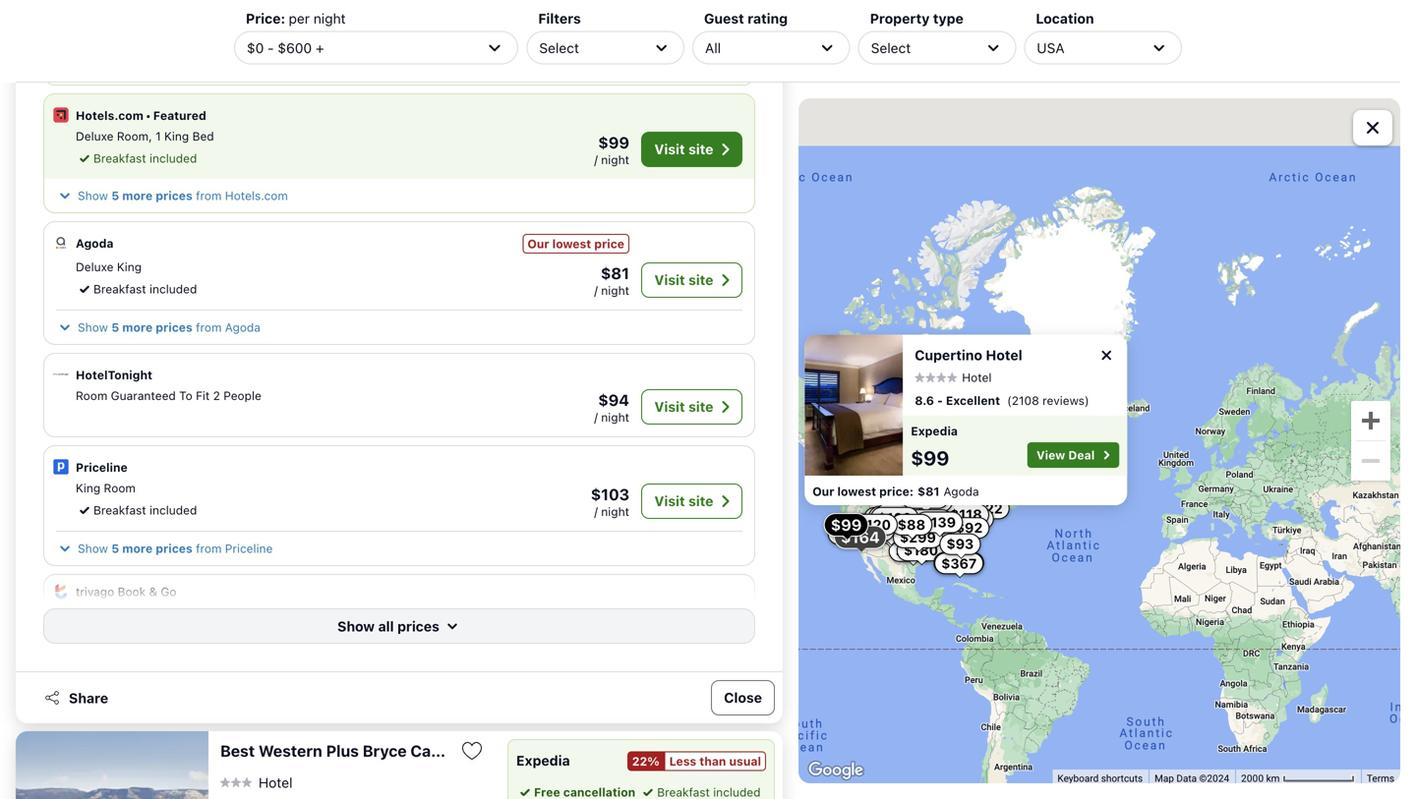 Task type: describe. For each thing, give the bounding box(es) containing it.
deluxe for $81
[[76, 260, 114, 274]]

5 for $103
[[111, 542, 119, 556]]

1 vertical spatial king
[[117, 260, 142, 274]]

$99 inside $99 / night
[[598, 133, 629, 152]]

prices inside button
[[397, 618, 439, 635]]

show all prices button
[[43, 609, 755, 644]]

$99 inside button
[[831, 516, 862, 535]]

agoda image
[[52, 234, 70, 252]]

/ for $99
[[594, 153, 598, 167]]

from for $81
[[196, 321, 222, 334]]

$139 button
[[915, 512, 963, 534]]

22% less than usual
[[632, 755, 761, 769]]

breakfast included button for $99
[[76, 149, 197, 167]]

$103
[[591, 485, 629, 504]]

$107 button
[[867, 520, 914, 542]]

show for $81
[[78, 321, 108, 334]]

usual
[[729, 755, 761, 769]]

show all prices
[[337, 618, 439, 635]]

- for 8.6
[[937, 394, 943, 408]]

22%
[[632, 755, 660, 769]]

•
[[145, 109, 151, 122]]

1 visit from the top
[[654, 13, 685, 30]]

close button
[[711, 681, 775, 716]]

$109
[[877, 510, 912, 526]]

data
[[1177, 773, 1197, 785]]

breakfast for $81
[[93, 282, 146, 296]]

$125
[[912, 493, 946, 509]]

prices for $81
[[156, 321, 193, 334]]

our for our lowest price
[[527, 237, 549, 251]]

site for $94's 'visit site' button
[[688, 399, 713, 415]]

hotel for the right "hotel" button
[[962, 371, 991, 385]]

$81 / night
[[594, 264, 629, 297]]

breakfast included for $81
[[93, 282, 197, 296]]

room guaranteed to fit 2 people
[[76, 389, 261, 403]]

5 for $81
[[111, 321, 119, 334]]

0 vertical spatial priceline
[[76, 461, 128, 474]]

close
[[724, 690, 762, 706]]

show 5 more prices from hotels.com
[[78, 189, 288, 203]]

$68
[[890, 476, 918, 492]]

2 visit site button from the top
[[641, 132, 742, 167]]

trivago book & go
[[76, 585, 177, 599]]

all
[[378, 618, 394, 635]]

excellent
[[946, 394, 1000, 408]]

$103 / night
[[591, 485, 629, 519]]

check
[[76, 1, 111, 15]]

bed
[[192, 129, 214, 143]]

hotel for "hotel" button to the bottom
[[259, 775, 293, 791]]

booking
[[114, 1, 159, 15]]

$175
[[847, 522, 880, 538]]

included for $103
[[149, 504, 197, 517]]

$121 button
[[830, 514, 875, 536]]

reviews)
[[1042, 394, 1089, 408]]

breakfast for $103
[[93, 504, 146, 517]]

more for $99
[[122, 189, 153, 203]]

$99 button
[[824, 513, 869, 537]]

(2108
[[1007, 394, 1039, 408]]

guest rating
[[704, 10, 788, 27]]

1 visit site from the top
[[654, 13, 713, 30]]

2 vertical spatial king
[[76, 481, 100, 495]]

show 5 more prices from agoda
[[78, 321, 261, 334]]

keyboard shortcuts button
[[1058, 772, 1143, 786]]

included for $81
[[149, 282, 197, 296]]

terms link
[[1367, 773, 1394, 785]]

$109 button
[[871, 507, 919, 529]]

$94
[[598, 391, 629, 410]]

best western plus bryce canyon grand
[[220, 742, 518, 761]]

$367 button
[[934, 553, 984, 575]]

our lowest price: $81 agoda
[[812, 485, 979, 499]]

0 vertical spatial hotel
[[986, 347, 1022, 363]]

1 horizontal spatial $110 button
[[876, 503, 922, 525]]

$109 $299 $367 $122 $139
[[877, 500, 1003, 572]]

$299 button
[[893, 527, 943, 549]]

visit for $103
[[654, 493, 685, 509]]

visit for $81
[[654, 272, 685, 288]]

share button
[[31, 681, 120, 716]]

more for $103
[[122, 542, 153, 556]]

best western plus bryce canyon grand, (bryce canyon city, usa) image
[[16, 732, 208, 800]]

/ for $94
[[594, 411, 598, 424]]

terms
[[1367, 773, 1394, 785]]

show 5 more prices from priceline
[[78, 542, 273, 556]]

5 for $99
[[111, 189, 119, 203]]

booking.com
[[225, 61, 297, 75]]

breakfast included button for $103
[[76, 502, 197, 519]]

close image
[[1097, 347, 1115, 364]]

0 vertical spatial room
[[76, 389, 107, 403]]

$107
[[874, 523, 907, 539]]

lowest for price:
[[837, 485, 876, 499]]

$178 inside $120 $110 $178
[[896, 543, 929, 559]]

$128
[[912, 512, 946, 528]]

$113 button
[[911, 511, 957, 533]]

$169
[[953, 511, 987, 527]]

to
[[179, 389, 192, 403]]

1 visit site button from the top
[[641, 4, 742, 39]]

plus
[[326, 742, 359, 761]]

map
[[1155, 773, 1174, 785]]

usa
[[1037, 40, 1065, 56]]

$169 $95
[[860, 511, 987, 539]]

$92
[[956, 520, 983, 536]]

$124 $178
[[836, 475, 904, 526]]

&
[[149, 585, 157, 599]]

bryce
[[363, 742, 407, 761]]

western
[[259, 742, 322, 761]]

site left for
[[163, 1, 184, 15]]

$136 inside "$190 $172 $136 $125"
[[872, 525, 907, 541]]

1 vertical spatial $178 button
[[889, 541, 936, 562]]

$100 button
[[901, 487, 949, 509]]

property type
[[870, 10, 964, 27]]

night for price:
[[314, 10, 346, 27]]

2 horizontal spatial agoda
[[943, 485, 979, 499]]

show inside show all prices button
[[337, 618, 375, 635]]

$95 button
[[853, 520, 895, 542]]

$600 inside "$128 $600"
[[940, 555, 977, 571]]

night for $103
[[601, 505, 629, 519]]

1 horizontal spatial agoda
[[225, 321, 261, 334]]

2000 km button
[[1235, 770, 1361, 786]]

trivago book & go button
[[44, 575, 754, 609]]

1 vertical spatial hotels.com
[[225, 189, 288, 203]]

/ for $81
[[594, 284, 598, 297]]

+
[[316, 40, 324, 56]]

per
[[289, 10, 310, 27]]

$113
[[918, 513, 950, 530]]

lowest for price
[[552, 237, 591, 251]]

$164
[[841, 528, 880, 547]]

$120 button
[[850, 514, 898, 536]]

$172 button
[[829, 514, 876, 536]]

price
[[594, 237, 624, 251]]

$81 inside the $81 / night
[[601, 264, 629, 283]]

1
[[155, 129, 161, 143]]

$99 / night
[[594, 133, 629, 167]]

1 vertical spatial room
[[104, 481, 136, 495]]

breakfast included button for $81
[[76, 280, 197, 298]]

/ night
[[594, 25, 629, 39]]

prices for $103
[[156, 542, 193, 556]]

trivago
[[76, 585, 114, 599]]

0 vertical spatial hotels.com
[[76, 109, 143, 122]]

show for $103
[[78, 542, 108, 556]]

2000
[[1241, 773, 1264, 785]]

share
[[69, 690, 108, 706]]

$178 inside $124 $178
[[871, 510, 904, 526]]

$110 inside $110 $164
[[883, 506, 915, 522]]

0 vertical spatial $178 button
[[864, 507, 911, 529]]

room,
[[117, 129, 152, 143]]



Task type: locate. For each thing, give the bounding box(es) containing it.
$600 down $93 at the bottom of the page
[[940, 555, 977, 571]]

hoteltonight
[[76, 368, 152, 382]]

cupertino hotel
[[915, 347, 1022, 363]]

hotels.com
[[76, 109, 143, 122], [225, 189, 288, 203]]

night down the $103
[[601, 505, 629, 519]]

included down 1
[[149, 151, 197, 165]]

more up book
[[122, 542, 153, 556]]

night down price
[[601, 284, 629, 297]]

site for $103's 'visit site' button
[[688, 493, 713, 509]]

0 horizontal spatial $110 button
[[828, 523, 874, 545]]

1 vertical spatial $178
[[896, 543, 929, 559]]

visit site right $94
[[654, 399, 713, 415]]

0 horizontal spatial $110
[[835, 526, 867, 542]]

prices for $99
[[156, 189, 193, 203]]

price: per night
[[246, 10, 346, 27]]

3 from from the top
[[196, 321, 222, 334]]

location
[[1036, 10, 1094, 27]]

night for $81
[[601, 284, 629, 297]]

agoda up deluxe king
[[76, 237, 114, 250]]

/ inside the $81 / night
[[594, 284, 598, 297]]

/
[[594, 25, 598, 39], [594, 153, 598, 167], [594, 284, 598, 297], [594, 411, 598, 424], [594, 505, 598, 519]]

visit site for $81
[[654, 272, 713, 288]]

5 visit site button from the top
[[641, 484, 742, 519]]

©2024
[[1199, 773, 1229, 785]]

site up all
[[688, 13, 713, 30]]

hotel button down best on the bottom of page
[[220, 774, 293, 791]]

visit site right $103 / night
[[654, 493, 713, 509]]

2 vertical spatial more
[[122, 542, 153, 556]]

$180
[[904, 543, 938, 559]]

visit site button for $81
[[641, 263, 742, 298]]

prices down 1
[[156, 189, 193, 203]]

our left $124
[[812, 485, 834, 499]]

show for $99
[[78, 189, 108, 203]]

0 vertical spatial expedia
[[911, 424, 958, 438]]

fit
[[196, 389, 210, 403]]

included up show 5 more prices from priceline
[[149, 504, 197, 517]]

3 breakfast included from the top
[[93, 504, 197, 517]]

visit for $94
[[654, 399, 685, 415]]

breakfast included button
[[76, 149, 197, 167], [76, 280, 197, 298], [76, 502, 197, 519]]

5 down room,
[[111, 189, 119, 203]]

1 vertical spatial breakfast included button
[[76, 280, 197, 298]]

0 horizontal spatial lowest
[[552, 237, 591, 251]]

0 vertical spatial agoda
[[76, 237, 114, 250]]

visit site button right the $81 / night
[[641, 263, 742, 298]]

breakfast included for $103
[[93, 504, 197, 517]]

trivago book & go image
[[52, 583, 70, 601]]

$172
[[836, 517, 869, 533]]

breakfast included down king room
[[93, 504, 197, 517]]

1 vertical spatial agoda
[[225, 321, 261, 334]]

$118 button
[[943, 504, 989, 526]]

agoda up people
[[225, 321, 261, 334]]

2 deluxe from the top
[[76, 260, 114, 274]]

from for $103
[[196, 542, 222, 556]]

0 horizontal spatial $81
[[601, 264, 629, 283]]

visit site button up all
[[641, 4, 742, 39]]

2 from from the top
[[196, 189, 222, 203]]

$110 inside $120 $110 $178
[[835, 526, 867, 542]]

for
[[187, 1, 206, 15]]

night for $99
[[601, 153, 629, 167]]

1 vertical spatial breakfast
[[93, 282, 146, 296]]

breakfast included button down king room
[[76, 502, 197, 519]]

$118
[[950, 507, 982, 523]]

less
[[669, 755, 696, 769]]

deluxe room, 1 king bed
[[76, 129, 214, 143]]

- right 8.6 at the right
[[937, 394, 943, 408]]

$122 button
[[962, 498, 1010, 520]]

1 vertical spatial 5
[[111, 321, 119, 334]]

0 vertical spatial -
[[268, 40, 274, 56]]

0 horizontal spatial select
[[539, 40, 579, 56]]

breakfast for $99
[[93, 151, 146, 165]]

hotel up excellent
[[962, 371, 991, 385]]

/ inside $103 / night
[[594, 505, 598, 519]]

$120
[[857, 517, 891, 533]]

all
[[705, 40, 721, 56]]

5 / from the top
[[594, 505, 598, 519]]

2 vertical spatial included
[[149, 504, 197, 517]]

$81
[[601, 264, 629, 283], [917, 485, 939, 499]]

2 vertical spatial agoda
[[943, 485, 979, 499]]

/ for $103
[[594, 505, 598, 519]]

0 vertical spatial breakfast
[[93, 151, 146, 165]]

/ inside $94 / night
[[594, 411, 598, 424]]

- right $0
[[268, 40, 274, 56]]

select down filters
[[539, 40, 579, 56]]

from booking.com button
[[56, 51, 742, 77]]

2 breakfast from the top
[[93, 282, 146, 296]]

1 deluxe from the top
[[76, 129, 114, 143]]

room up show 5 more prices from priceline
[[104, 481, 136, 495]]

1 horizontal spatial lowest
[[837, 485, 876, 499]]

breakfast down king room
[[93, 504, 146, 517]]

$139
[[922, 514, 956, 531]]

hotels.com • featured
[[76, 109, 206, 122]]

$110 $164
[[841, 506, 915, 547]]

0 horizontal spatial $136 button
[[866, 522, 914, 544]]

5 visit from the top
[[654, 493, 685, 509]]

1 more from the top
[[122, 189, 153, 203]]

visit right $94
[[654, 399, 685, 415]]

1 horizontal spatial $136 button
[[931, 519, 979, 541]]

0 horizontal spatial hotel button
[[220, 774, 293, 791]]

0 horizontal spatial $600
[[278, 40, 312, 56]]

0 horizontal spatial -
[[268, 40, 274, 56]]

night inside $99 / night
[[601, 153, 629, 167]]

visit site right the $81 / night
[[654, 272, 713, 288]]

0 vertical spatial breakfast included button
[[76, 149, 197, 167]]

night
[[314, 10, 346, 27], [601, 25, 629, 39], [601, 153, 629, 167], [601, 284, 629, 297], [601, 411, 629, 424], [601, 505, 629, 519]]

3 included from the top
[[149, 504, 197, 517]]

3 / from the top
[[594, 284, 598, 297]]

1 vertical spatial lowest
[[837, 485, 876, 499]]

$124
[[836, 475, 870, 492]]

best western plus bryce canyon grand button
[[220, 741, 518, 761]]

night for $94
[[601, 411, 629, 424]]

4 visit site from the top
[[654, 399, 713, 415]]

from for $99
[[196, 189, 222, 203]]

3 visit site button from the top
[[641, 263, 742, 298]]

0 vertical spatial 5
[[111, 189, 119, 203]]

night right per
[[314, 10, 346, 27]]

0 vertical spatial more
[[122, 189, 153, 203]]

breakfast down room,
[[93, 151, 146, 165]]

8.6 - excellent (2108 reviews)
[[915, 394, 1089, 408]]

keyboard shortcuts
[[1058, 773, 1143, 785]]

site right the $81 / night
[[688, 272, 713, 288]]

rating
[[748, 10, 788, 27]]

5
[[111, 189, 119, 203], [111, 321, 119, 334], [111, 542, 119, 556]]

1 vertical spatial breakfast included
[[93, 282, 197, 296]]

keyboard
[[1058, 773, 1099, 785]]

$175 button
[[840, 519, 887, 541]]

show up hoteltonight
[[78, 321, 108, 334]]

4 visit from the top
[[654, 399, 685, 415]]

our for our lowest price: $81 agoda
[[812, 485, 834, 499]]

visit right the $81 / night
[[654, 272, 685, 288]]

breakfast down deluxe king
[[93, 282, 146, 296]]

breakfast included for $99
[[93, 151, 197, 165]]

/ up price
[[594, 153, 598, 167]]

5 visit site from the top
[[654, 493, 713, 509]]

0 vertical spatial $110
[[883, 506, 915, 522]]

guest
[[704, 10, 744, 27]]

from inside button
[[196, 61, 222, 75]]

1 vertical spatial more
[[122, 321, 153, 334]]

visit left guest
[[654, 13, 685, 30]]

1 horizontal spatial expedia
[[911, 424, 958, 438]]

2 vertical spatial breakfast
[[93, 504, 146, 517]]

$93 button
[[940, 534, 981, 555]]

2 vertical spatial 5
[[111, 542, 119, 556]]

google image
[[803, 758, 868, 784]]

1 / from the top
[[594, 25, 598, 39]]

agoda up $118
[[943, 485, 979, 499]]

2 breakfast included button from the top
[[76, 280, 197, 298]]

0 vertical spatial $99
[[598, 133, 629, 152]]

1 select from the left
[[539, 40, 579, 56]]

0 vertical spatial $600
[[278, 40, 312, 56]]

prices up go at left bottom
[[156, 542, 193, 556]]

1 vertical spatial $110
[[835, 526, 867, 542]]

3 visit site from the top
[[654, 272, 713, 288]]

hotel inside button
[[259, 775, 293, 791]]

1 horizontal spatial $600
[[940, 555, 977, 571]]

1 horizontal spatial king
[[117, 260, 142, 274]]

map region
[[799, 98, 1400, 784]]

3 more from the top
[[122, 542, 153, 556]]

breakfast included down deluxe king
[[93, 282, 197, 296]]

select for property type
[[871, 40, 911, 56]]

1 vertical spatial deluxe
[[76, 260, 114, 274]]

1 vertical spatial expedia
[[516, 753, 570, 769]]

2 5 from the top
[[111, 321, 119, 334]]

site for 'visit site' button for $81
[[688, 272, 713, 288]]

0 horizontal spatial $136
[[872, 525, 907, 541]]

night up price
[[601, 153, 629, 167]]

1 vertical spatial included
[[149, 282, 197, 296]]

night inside $103 / night
[[601, 505, 629, 519]]

hotel up 8.6 - excellent (2108 reviews)
[[986, 347, 1022, 363]]

select down property
[[871, 40, 911, 56]]

$100
[[908, 490, 943, 506]]

our left price
[[527, 237, 549, 251]]

0 vertical spatial our
[[527, 237, 549, 251]]

filters
[[538, 10, 581, 27]]

show up deluxe king
[[78, 189, 108, 203]]

our
[[527, 237, 549, 251], [812, 485, 834, 499]]

best
[[220, 742, 255, 761]]

$120 $110 $178
[[835, 517, 929, 559]]

visit site button for $103
[[641, 484, 742, 519]]

2 included from the top
[[149, 282, 197, 296]]

prices up room guaranteed to fit 2 people
[[156, 321, 193, 334]]

type
[[933, 10, 964, 27]]

night right filters
[[601, 25, 629, 39]]

lowest left price
[[552, 237, 591, 251]]

2 more from the top
[[122, 321, 153, 334]]

visit site button
[[641, 4, 742, 39], [641, 132, 742, 167], [641, 263, 742, 298], [641, 389, 742, 425], [641, 484, 742, 519]]

3 visit from the top
[[654, 272, 685, 288]]

property
[[870, 10, 930, 27]]

1 horizontal spatial $136
[[938, 522, 972, 538]]

0 vertical spatial breakfast included
[[93, 151, 197, 165]]

5 up trivago book & go on the left bottom
[[111, 542, 119, 556]]

show left the 'all'
[[337, 618, 375, 635]]

night inside $94 / night
[[601, 411, 629, 424]]

$180 button
[[897, 540, 945, 562]]

more down room,
[[122, 189, 153, 203]]

2 breakfast included from the top
[[93, 282, 197, 296]]

included
[[149, 151, 197, 165], [149, 282, 197, 296], [149, 504, 197, 517]]

4 from from the top
[[196, 542, 222, 556]]

deluxe up the show 5 more prices from agoda at the left
[[76, 260, 114, 274]]

/ up the $103
[[594, 411, 598, 424]]

map data ©2024
[[1155, 773, 1229, 785]]

night down $94
[[601, 411, 629, 424]]

$0 - $600 +
[[247, 40, 324, 56]]

visit site button right $99 / night
[[641, 132, 742, 167]]

site right $94
[[688, 399, 713, 415]]

3 breakfast from the top
[[93, 504, 146, 517]]

cupertino hotel image
[[804, 335, 903, 476]]

5 up hoteltonight
[[111, 321, 119, 334]]

$122
[[969, 500, 1003, 517]]

visit site for $94
[[654, 399, 713, 415]]

1 vertical spatial $81
[[917, 485, 939, 499]]

- for $0
[[268, 40, 274, 56]]

1 from from the top
[[196, 61, 222, 75]]

/ right filters
[[594, 25, 598, 39]]

guaranteed
[[111, 389, 176, 403]]

visit site
[[654, 13, 713, 30], [654, 141, 713, 157], [654, 272, 713, 288], [654, 399, 713, 415], [654, 493, 713, 509]]

hotel
[[986, 347, 1022, 363], [962, 371, 991, 385], [259, 775, 293, 791]]

1 horizontal spatial hotel button
[[915, 371, 991, 385]]

2 horizontal spatial $99
[[911, 446, 949, 470]]

from
[[196, 61, 222, 75], [196, 189, 222, 203], [196, 321, 222, 334], [196, 542, 222, 556]]

1 horizontal spatial $81
[[917, 485, 939, 499]]

2 vertical spatial hotel
[[259, 775, 293, 791]]

room
[[76, 389, 107, 403], [104, 481, 136, 495]]

3 breakfast included button from the top
[[76, 502, 197, 519]]

show up trivago
[[78, 542, 108, 556]]

than
[[699, 755, 726, 769]]

visit site button right $103 / night
[[641, 484, 742, 519]]

$136
[[938, 522, 972, 538], [872, 525, 907, 541]]

$164 button
[[834, 526, 887, 549]]

view deal button
[[1027, 443, 1119, 468]]

1 horizontal spatial priceline
[[225, 542, 273, 556]]

$124 button
[[829, 473, 877, 495]]

go
[[161, 585, 177, 599]]

priceline image
[[52, 458, 70, 476]]

room down hoteltonight
[[76, 389, 107, 403]]

2 vertical spatial breakfast included button
[[76, 502, 197, 519]]

1 vertical spatial -
[[937, 394, 943, 408]]

$99
[[598, 133, 629, 152], [911, 446, 949, 470], [831, 516, 862, 535]]

2 horizontal spatial king
[[164, 129, 189, 143]]

breakfast included button down deluxe king
[[76, 280, 197, 298]]

0 vertical spatial hotel button
[[915, 371, 991, 385]]

included for $99
[[149, 151, 197, 165]]

2 visit site from the top
[[654, 141, 713, 157]]

shortcuts
[[1101, 773, 1143, 785]]

1 horizontal spatial select
[[871, 40, 911, 56]]

$367
[[941, 555, 977, 572]]

1 vertical spatial $600
[[940, 555, 977, 571]]

0 horizontal spatial our
[[527, 237, 549, 251]]

$190
[[875, 509, 910, 525]]

hotels.com image
[[52, 106, 70, 124]]

0 vertical spatial $81
[[601, 264, 629, 283]]

visit right $103 / night
[[654, 493, 685, 509]]

$93
[[946, 536, 974, 552]]

included up the show 5 more prices from agoda at the left
[[149, 282, 197, 296]]

lowest down $300 button
[[837, 485, 876, 499]]

0 horizontal spatial agoda
[[76, 237, 114, 250]]

0 horizontal spatial hotels.com
[[76, 109, 143, 122]]

1 horizontal spatial $110
[[883, 506, 915, 522]]

priceline
[[76, 461, 128, 474], [225, 542, 273, 556]]

deluxe left room,
[[76, 129, 114, 143]]

grand
[[472, 742, 518, 761]]

1 breakfast included button from the top
[[76, 149, 197, 167]]

0 horizontal spatial priceline
[[76, 461, 128, 474]]

hoteltonight image
[[52, 366, 70, 384]]

visit site right $99 / night
[[654, 141, 713, 157]]

2 vertical spatial $99
[[831, 516, 862, 535]]

select for filters
[[539, 40, 579, 56]]

4 visit site button from the top
[[641, 389, 742, 425]]

-
[[268, 40, 274, 56], [937, 394, 943, 408]]

deluxe king
[[76, 260, 142, 274]]

$600 left + at top left
[[278, 40, 312, 56]]

prices right the 'all'
[[397, 618, 439, 635]]

/ inside $99 / night
[[594, 153, 598, 167]]

1 included from the top
[[149, 151, 197, 165]]

2 select from the left
[[871, 40, 911, 56]]

1 vertical spatial priceline
[[225, 542, 273, 556]]

1 vertical spatial hotel
[[962, 371, 991, 385]]

check booking site for details.
[[76, 1, 251, 15]]

1 breakfast from the top
[[93, 151, 146, 165]]

visit site button right $94
[[641, 389, 742, 425]]

site right $103 / night
[[688, 493, 713, 509]]

site right $99 / night
[[688, 141, 713, 157]]

visit site up all
[[654, 13, 713, 30]]

$125 button
[[905, 491, 953, 512]]

featured
[[153, 109, 206, 122]]

deluxe for $99
[[76, 129, 114, 143]]

0 horizontal spatial king
[[76, 481, 100, 495]]

night inside the $81 / night
[[601, 284, 629, 297]]

0 vertical spatial deluxe
[[76, 129, 114, 143]]

1 horizontal spatial our
[[812, 485, 834, 499]]

4 / from the top
[[594, 411, 598, 424]]

0 vertical spatial included
[[149, 151, 197, 165]]

0 vertical spatial lowest
[[552, 237, 591, 251]]

hotel down western
[[259, 775, 293, 791]]

more for $81
[[122, 321, 153, 334]]

1 horizontal spatial $99
[[831, 516, 862, 535]]

2 vertical spatial breakfast included
[[93, 504, 197, 517]]

$190 $172 $136 $125
[[836, 493, 946, 541]]

1 horizontal spatial hotels.com
[[225, 189, 288, 203]]

details.
[[209, 1, 251, 15]]

$169 button
[[946, 508, 994, 530]]

more up hoteltonight
[[122, 321, 153, 334]]

1 vertical spatial hotel button
[[220, 774, 293, 791]]

0 horizontal spatial $99
[[598, 133, 629, 152]]

2 / from the top
[[594, 153, 598, 167]]

breakfast included down the deluxe room, 1 king bed
[[93, 151, 197, 165]]

visit site button for $94
[[641, 389, 742, 425]]

$600
[[278, 40, 312, 56], [940, 555, 977, 571]]

1 breakfast included from the top
[[93, 151, 197, 165]]

1 vertical spatial our
[[812, 485, 834, 499]]

/ down the $103
[[594, 505, 598, 519]]

visit right $99 / night
[[654, 141, 685, 157]]

price:
[[879, 485, 913, 499]]

/ down price
[[594, 284, 598, 297]]

2 visit from the top
[[654, 141, 685, 157]]

1 vertical spatial $99
[[911, 446, 949, 470]]

0 vertical spatial $178
[[871, 510, 904, 526]]

3 5 from the top
[[111, 542, 119, 556]]

site for 2nd 'visit site' button from the top of the page
[[688, 141, 713, 157]]

1 5 from the top
[[111, 189, 119, 203]]

hotel button down cupertino
[[915, 371, 991, 385]]

0 horizontal spatial expedia
[[516, 753, 570, 769]]

1 horizontal spatial -
[[937, 394, 943, 408]]

0 vertical spatial king
[[164, 129, 189, 143]]

breakfast included button down room,
[[76, 149, 197, 167]]

visit site for $103
[[654, 493, 713, 509]]

$299
[[900, 529, 936, 546]]



Task type: vqa. For each thing, say whether or not it's contained in the screenshot.
Rocky Gap Casino Resort, BW Premier Collection's "Free cancellation" button
no



